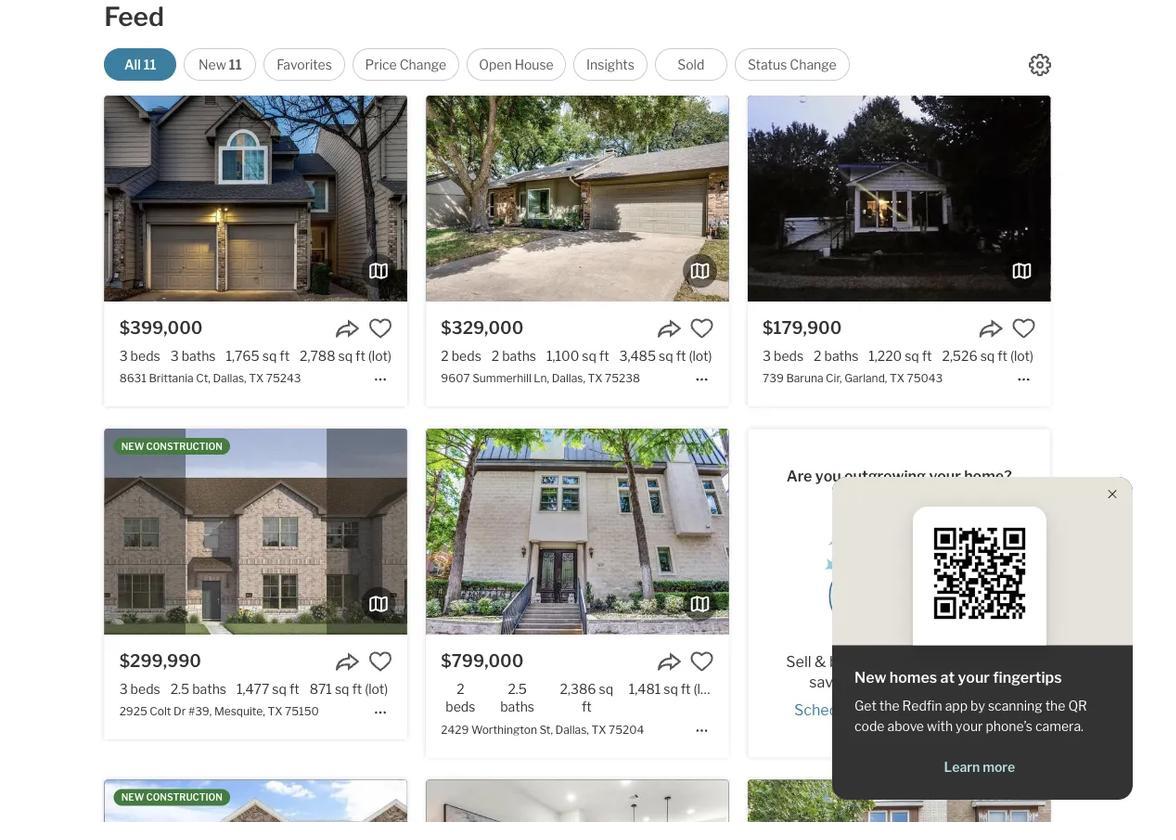 Task type: locate. For each thing, give the bounding box(es) containing it.
1,100
[[547, 348, 579, 364]]

0 vertical spatial listing
[[916, 653, 958, 671]]

1 photo of 739 baruna cir, garland, tx 75043 image from the left
[[748, 96, 1051, 301]]

1 horizontal spatial the
[[1046, 698, 1066, 714]]

favorite button image
[[690, 316, 714, 340], [368, 650, 393, 674]]

photo of 2921 colt dr #39, mesquite, tx 75150 image down st, at left
[[407, 780, 710, 822]]

beds for $399,000
[[130, 348, 160, 364]]

2 2.5 baths from the left
[[500, 681, 535, 715]]

favorite button image up 871 sq ft (lot)
[[368, 650, 393, 674]]

new down 8631
[[121, 441, 144, 452]]

Status Change radio
[[735, 48, 850, 81]]

photo of 8631 brittania ct, dallas, tx 75243 image
[[105, 96, 407, 301], [407, 96, 710, 301]]

(lot)
[[368, 348, 392, 364], [689, 348, 712, 364], [1011, 348, 1034, 364], [365, 681, 388, 697], [694, 681, 717, 697]]

your right at
[[958, 669, 990, 687]]

2.5 baths up worthington
[[500, 681, 535, 715]]

new construction down dr
[[121, 792, 223, 803]]

2 beds up the 9607
[[441, 348, 481, 364]]

sq right 1,477
[[272, 681, 287, 697]]

favorite button image up 2,788 sq ft (lot)
[[368, 316, 393, 340]]

baths up summerhill
[[502, 348, 536, 364]]

2 11 from the left
[[229, 57, 242, 72]]

Insights radio
[[574, 48, 648, 81]]

75204
[[609, 723, 644, 736]]

75043
[[907, 372, 943, 385]]

1 2 baths from the left
[[492, 348, 536, 364]]

ft up 75043
[[922, 348, 932, 364]]

2 the from the left
[[1046, 698, 1066, 714]]

1 vertical spatial construction
[[146, 792, 223, 803]]

0 horizontal spatial change
[[400, 57, 446, 72]]

0 vertical spatial a
[[881, 653, 889, 671]]

ft for 1,100 sq ft
[[599, 348, 609, 364]]

1 vertical spatial new
[[121, 792, 144, 803]]

photo of 2921 colt dr #39, mesquite, tx 75150 image down mesquite,
[[105, 780, 407, 822]]

1,220 sq ft
[[869, 348, 932, 364]]

1 horizontal spatial listing
[[916, 653, 958, 671]]

1 horizontal spatial 2 baths
[[814, 348, 859, 364]]

ft right "2,788"
[[356, 348, 365, 364]]

1 horizontal spatial change
[[790, 57, 837, 72]]

photo of 4704 belmont ave, dallas, tx 75204 image
[[748, 780, 1051, 822], [1051, 780, 1155, 822]]

listing inside sell & buy for a 1% listing fee and save more for what's next.
[[916, 653, 958, 671]]

739 baruna cir, garland, tx 75043
[[763, 372, 943, 385]]

1 horizontal spatial new
[[855, 669, 887, 687]]

ft up 75150
[[289, 681, 299, 697]]

3 up 8631
[[119, 348, 128, 364]]

sq for 2,386
[[599, 681, 614, 697]]

2925 colt dr #39, mesquite, tx 75150
[[119, 705, 319, 718]]

2 construction from the top
[[146, 792, 223, 803]]

camera.
[[1036, 719, 1084, 735]]

0 horizontal spatial a
[[862, 701, 870, 719]]

baths up "cir,"
[[825, 348, 859, 364]]

1,765 sq ft
[[226, 348, 290, 364]]

save
[[810, 673, 842, 692]]

baths up worthington
[[500, 699, 535, 715]]

0 horizontal spatial favorite button image
[[368, 650, 393, 674]]

1,100 sq ft
[[547, 348, 609, 364]]

open house
[[479, 57, 554, 72]]

favorite button checkbox up 1,481 sq ft (lot)
[[690, 650, 714, 674]]

new right 'all 11'
[[199, 57, 226, 72]]

dallas, down 1,100
[[552, 372, 586, 385]]

2 photo of 2429 worthington st, dallas, tx 75204 image from the left
[[729, 429, 1032, 635]]

garland,
[[845, 372, 888, 385]]

new 11
[[199, 57, 242, 72]]

2 new from the top
[[121, 792, 144, 803]]

1 vertical spatial new
[[855, 669, 887, 687]]

buy
[[830, 653, 855, 671]]

consultation
[[918, 701, 1004, 719]]

2925
[[119, 705, 147, 718]]

3 for $179,900
[[763, 348, 771, 364]]

1 vertical spatial new construction
[[121, 792, 223, 803]]

2 down $799,000
[[457, 681, 465, 697]]

new
[[121, 441, 144, 452], [121, 792, 144, 803]]

11 right all
[[144, 57, 156, 72]]

(lot) for $399,000
[[368, 348, 392, 364]]

tx for $799,000
[[592, 723, 606, 736]]

1 2.5 baths from the left
[[170, 681, 226, 697]]

at
[[941, 669, 955, 687]]

1 vertical spatial 2 beds
[[446, 681, 476, 715]]

construction down dr
[[146, 792, 223, 803]]

All radio
[[104, 48, 177, 81]]

qr
[[1069, 698, 1088, 714]]

(lot) for $299,990
[[365, 681, 388, 697]]

3 up 739
[[763, 348, 771, 364]]

ft for 871 sq ft (lot)
[[352, 681, 362, 697]]

11
[[144, 57, 156, 72], [229, 57, 242, 72]]

new construction
[[121, 441, 223, 452], [121, 792, 223, 803]]

2 horizontal spatial favorite button image
[[1012, 316, 1036, 340]]

8631 brittania ct, dallas, tx 75243
[[119, 372, 301, 385]]

1 horizontal spatial 2.5
[[508, 681, 527, 697]]

dallas, for $399,000
[[213, 372, 247, 385]]

the
[[880, 698, 900, 714], [1046, 698, 1066, 714]]

construction down brittania
[[146, 441, 223, 452]]

your left home?
[[929, 467, 961, 485]]

(lot) right 2,526
[[1011, 348, 1034, 364]]

favorite button checkbox
[[368, 316, 393, 340], [690, 316, 714, 340], [1012, 316, 1036, 340], [368, 650, 393, 674], [690, 650, 714, 674]]

3 beds up 739
[[763, 348, 804, 364]]

favorite button image up 2,526 sq ft (lot)
[[1012, 316, 1036, 340]]

a
[[881, 653, 889, 671], [862, 701, 870, 719]]

0 vertical spatial favorite button image
[[690, 316, 714, 340]]

(lot) for $799,000
[[694, 681, 717, 697]]

2 up 'baruna'
[[814, 348, 822, 364]]

2 baths
[[492, 348, 536, 364], [814, 348, 859, 364]]

beds for $179,900
[[774, 348, 804, 364]]

(lot) right "2,788"
[[368, 348, 392, 364]]

baths up #39,
[[192, 681, 226, 697]]

ft down the 2,386
[[582, 699, 592, 715]]

favorite button image for $179,900
[[1012, 316, 1036, 340]]

ft for 2,386 sq ft
[[582, 699, 592, 715]]

2.5 baths
[[170, 681, 226, 697], [500, 681, 535, 715]]

1 new construction from the top
[[121, 441, 223, 452]]

ft right 1,481
[[681, 681, 691, 697]]

tx down 1,765 sq ft
[[249, 372, 264, 385]]

2.5 baths for $799,000
[[500, 681, 535, 715]]

learn
[[944, 760, 980, 775]]

new down 2925
[[121, 792, 144, 803]]

$179,900
[[763, 317, 842, 338]]

ft for 1,481 sq ft (lot)
[[681, 681, 691, 697]]

above
[[888, 719, 924, 735]]

for
[[858, 653, 878, 671], [884, 673, 904, 692]]

new construction down brittania
[[121, 441, 223, 452]]

(lot) right 1,481
[[694, 681, 717, 697]]

your down by
[[956, 719, 983, 735]]

$329,000
[[441, 317, 524, 338]]

change inside "option"
[[790, 57, 837, 72]]

sq up 75043
[[905, 348, 919, 364]]

tx down '1,220 sq ft' at the top right
[[890, 372, 905, 385]]

sq right 871
[[335, 681, 349, 697]]

9607 summerhill ln, dallas, tx 75238
[[441, 372, 640, 385]]

11 for all 11
[[144, 57, 156, 72]]

sq for 871
[[335, 681, 349, 697]]

change inside radio
[[400, 57, 446, 72]]

ct,
[[196, 372, 211, 385]]

Sold radio
[[655, 48, 727, 81]]

more right learn
[[983, 760, 1015, 775]]

0 horizontal spatial for
[[858, 653, 878, 671]]

ft up 75238
[[599, 348, 609, 364]]

sq inside '2,386 sq ft'
[[599, 681, 614, 697]]

schedule
[[794, 701, 859, 719]]

0 vertical spatial new
[[199, 57, 226, 72]]

favorite button checkbox up 2,788 sq ft (lot)
[[368, 316, 393, 340]]

sq right 1,100
[[582, 348, 597, 364]]

1 horizontal spatial favorite button image
[[690, 316, 714, 340]]

0 horizontal spatial the
[[880, 698, 900, 714]]

photo of 739 baruna cir, garland, tx 75043 image
[[748, 96, 1051, 301], [1051, 96, 1155, 301]]

home?
[[964, 467, 1012, 485]]

1 vertical spatial favorite button image
[[368, 650, 393, 674]]

schedule a listing consultation
[[794, 701, 1004, 719]]

2 baths for $179,900
[[814, 348, 859, 364]]

beds up 2429 on the bottom left
[[446, 699, 476, 715]]

change right price
[[400, 57, 446, 72]]

tx left 75204
[[592, 723, 606, 736]]

sq right "2,788"
[[338, 348, 353, 364]]

photo of 2925 colt dr #39, mesquite, tx 75150 image
[[105, 429, 407, 635], [407, 429, 710, 635]]

1 horizontal spatial a
[[881, 653, 889, 671]]

photo of 7408 coronado way, dallas, tx 75214 image
[[426, 780, 729, 822], [729, 780, 1032, 822]]

2 2.5 from the left
[[508, 681, 527, 697]]

2 2 baths from the left
[[814, 348, 859, 364]]

11 inside new option
[[229, 57, 242, 72]]

1 photo of 9607 summerhill ln, dallas, tx 75238 image from the left
[[426, 96, 729, 301]]

ft inside '2,386 sq ft'
[[582, 699, 592, 715]]

dallas, right st, at left
[[556, 723, 589, 736]]

2 baths up summerhill
[[492, 348, 536, 364]]

ft for 1,220 sq ft
[[922, 348, 932, 364]]

change for price change
[[400, 57, 446, 72]]

photo of 4704 belmont ave, dallas, tx 75204 image down learn
[[748, 780, 1051, 822]]

0 vertical spatial new construction
[[121, 441, 223, 452]]

75150
[[285, 705, 319, 718]]

1 horizontal spatial more
[[983, 760, 1015, 775]]

1 photo of 2429 worthington st, dallas, tx 75204 image from the left
[[426, 429, 729, 635]]

2 vertical spatial your
[[956, 719, 983, 735]]

tx for $179,900
[[890, 372, 905, 385]]

photo of 2429 worthington st, dallas, tx 75204 image
[[426, 429, 729, 635], [729, 429, 1032, 635]]

new
[[199, 57, 226, 72], [855, 669, 887, 687]]

2 change from the left
[[790, 57, 837, 72]]

mesquite,
[[214, 705, 265, 718]]

0 horizontal spatial 2 baths
[[492, 348, 536, 364]]

code
[[855, 719, 885, 735]]

0 vertical spatial your
[[929, 467, 961, 485]]

more up get
[[845, 673, 881, 692]]

1 vertical spatial a
[[862, 701, 870, 719]]

dallas, down 1,765
[[213, 372, 247, 385]]

3
[[119, 348, 128, 364], [170, 348, 179, 364], [763, 348, 771, 364], [119, 681, 128, 697]]

2.5
[[170, 681, 189, 697], [508, 681, 527, 697]]

0 vertical spatial new
[[121, 441, 144, 452]]

ft right 871
[[352, 681, 362, 697]]

0 vertical spatial 2 beds
[[441, 348, 481, 364]]

1 horizontal spatial 11
[[229, 57, 242, 72]]

2,788 sq ft (lot)
[[300, 348, 392, 364]]

#39,
[[188, 705, 212, 718]]

tx left 75238
[[588, 372, 603, 385]]

for down 1%
[[884, 673, 904, 692]]

sq for 1,765
[[262, 348, 277, 364]]

0 vertical spatial construction
[[146, 441, 223, 452]]

1 2.5 from the left
[[170, 681, 189, 697]]

1 construction from the top
[[146, 441, 223, 452]]

ft up 75243
[[280, 348, 290, 364]]

sq right the 2,386
[[599, 681, 614, 697]]

0 horizontal spatial 2.5
[[170, 681, 189, 697]]

favorite button checkbox for $179,900
[[1012, 316, 1036, 340]]

beds for $329,000
[[452, 348, 481, 364]]

your inside get the redfin app by scanning the qr code above with your phone's camera.
[[956, 719, 983, 735]]

ft
[[280, 348, 290, 364], [356, 348, 365, 364], [599, 348, 609, 364], [676, 348, 686, 364], [922, 348, 932, 364], [998, 348, 1008, 364], [289, 681, 299, 697], [352, 681, 362, 697], [681, 681, 691, 697], [582, 699, 592, 715]]

ft for 1,477 sq ft
[[289, 681, 299, 697]]

new for new 11
[[199, 57, 226, 72]]

tx for $399,000
[[249, 372, 264, 385]]

favorite button checkbox for $799,000
[[690, 650, 714, 674]]

open
[[479, 57, 512, 72]]

baruna
[[786, 372, 824, 385]]

favorite button checkbox up 871 sq ft (lot)
[[368, 650, 393, 674]]

2 new construction from the top
[[121, 792, 223, 803]]

a right schedule
[[862, 701, 870, 719]]

3 beds up 8631
[[119, 348, 160, 364]]

3 beds
[[119, 348, 160, 364], [763, 348, 804, 364], [119, 681, 160, 697]]

2 beds up 2429 on the bottom left
[[446, 681, 476, 715]]

2.5 up worthington
[[508, 681, 527, 697]]

1 horizontal spatial favorite button image
[[690, 650, 714, 674]]

ft right 3,485
[[676, 348, 686, 364]]

beds up the 9607
[[452, 348, 481, 364]]

1 vertical spatial for
[[884, 673, 904, 692]]

1 11 from the left
[[144, 57, 156, 72]]

1 vertical spatial more
[[983, 760, 1015, 775]]

75243
[[266, 372, 301, 385]]

Favorites radio
[[264, 48, 345, 81]]

(lot) right 871
[[365, 681, 388, 697]]

new construction for 1st photo of 2925 colt dr #39, mesquite, tx 75150 from left
[[121, 441, 223, 452]]

tx
[[249, 372, 264, 385], [588, 372, 603, 385], [890, 372, 905, 385], [268, 705, 283, 718], [592, 723, 606, 736]]

2 up summerhill
[[492, 348, 499, 364]]

1 horizontal spatial 2.5 baths
[[500, 681, 535, 715]]

next.
[[956, 673, 989, 692]]

3 beds for $399,000
[[119, 348, 160, 364]]

2.5 up dr
[[170, 681, 189, 697]]

photo of 2921 colt dr #39, mesquite, tx 75150 image
[[105, 780, 407, 822], [407, 780, 710, 822]]

change right the 'status'
[[790, 57, 837, 72]]

photo of 9607 summerhill ln, dallas, tx 75238 image
[[426, 96, 729, 301], [729, 96, 1032, 301]]

1 photo of 7408 coronado way, dallas, tx 75214 image from the left
[[426, 780, 729, 822]]

sq up 75243
[[262, 348, 277, 364]]

1 photo of 4704 belmont ave, dallas, tx 75204 image from the left
[[748, 780, 1051, 822]]

favorite button image up 3,485 sq ft (lot)
[[690, 316, 714, 340]]

for right buy
[[858, 653, 878, 671]]

2 beds for $799,000
[[446, 681, 476, 715]]

871 sq ft (lot)
[[310, 681, 388, 697]]

new up get
[[855, 669, 887, 687]]

3 up 2925
[[119, 681, 128, 697]]

3 beds for $299,990
[[119, 681, 160, 697]]

11 left favorites at left
[[229, 57, 242, 72]]

2429 worthington st, dallas, tx 75204
[[441, 723, 644, 736]]

0 horizontal spatial 2.5 baths
[[170, 681, 226, 697]]

1 new from the top
[[121, 441, 144, 452]]

Price Change radio
[[352, 48, 459, 81]]

the up camera.
[[1046, 698, 1066, 714]]

baths up ct,
[[182, 348, 216, 364]]

dallas,
[[213, 372, 247, 385], [552, 372, 586, 385], [556, 723, 589, 736]]

redfin
[[903, 698, 943, 714]]

favorite button image
[[368, 316, 393, 340], [1012, 316, 1036, 340], [690, 650, 714, 674]]

insights
[[587, 57, 635, 72]]

11 inside all "option"
[[144, 57, 156, 72]]

option group
[[104, 48, 850, 81]]

favorite button image for $399,000
[[368, 316, 393, 340]]

sq right 1,481
[[664, 681, 678, 697]]

favorite button image for $329,000
[[690, 316, 714, 340]]

0 horizontal spatial new
[[199, 57, 226, 72]]

1 change from the left
[[400, 57, 446, 72]]

3 for $399,000
[[119, 348, 128, 364]]

ft right 2,526
[[998, 348, 1008, 364]]

beds up 739
[[774, 348, 804, 364]]

beds up 8631
[[130, 348, 160, 364]]

favorite button image up 1,481 sq ft (lot)
[[690, 650, 714, 674]]

photo of 7408 coronado way, dallas, tx 75214 image down st, at left
[[426, 780, 729, 822]]

0 horizontal spatial favorite button image
[[368, 316, 393, 340]]

the right get
[[880, 698, 900, 714]]

sq for 3,485
[[659, 348, 673, 364]]

a left 1%
[[881, 653, 889, 671]]

2.5 baths up #39,
[[170, 681, 226, 697]]

favorite button checkbox up 2,526 sq ft (lot)
[[1012, 316, 1036, 340]]

2.5 for $799,000
[[508, 681, 527, 697]]

2 photo of 8631 brittania ct, dallas, tx 75243 image from the left
[[407, 96, 710, 301]]

new inside option
[[199, 57, 226, 72]]

8631
[[119, 372, 146, 385]]

favorite button checkbox up 3,485 sq ft (lot)
[[690, 316, 714, 340]]

photo of 7408 coronado way, dallas, tx 75214 image down code
[[729, 780, 1032, 822]]

0 horizontal spatial 11
[[144, 57, 156, 72]]

sq for 1,100
[[582, 348, 597, 364]]

baths
[[182, 348, 216, 364], [502, 348, 536, 364], [825, 348, 859, 364], [192, 681, 226, 697], [500, 699, 535, 715]]

photo of 4704 belmont ave, dallas, tx 75204 image down camera.
[[1051, 780, 1155, 822]]

2 baths up "cir,"
[[814, 348, 859, 364]]

1 vertical spatial listing
[[874, 701, 915, 719]]

sq right 3,485
[[659, 348, 673, 364]]

sq
[[262, 348, 277, 364], [338, 348, 353, 364], [582, 348, 597, 364], [659, 348, 673, 364], [905, 348, 919, 364], [981, 348, 995, 364], [272, 681, 287, 697], [335, 681, 349, 697], [599, 681, 614, 697], [664, 681, 678, 697]]

(lot) right 3,485
[[689, 348, 712, 364]]

beds up 2925
[[130, 681, 160, 697]]

1,481
[[629, 681, 661, 697]]

1 the from the left
[[880, 698, 900, 714]]

1 vertical spatial your
[[958, 669, 990, 687]]

0 vertical spatial more
[[845, 673, 881, 692]]

sq right 2,526
[[981, 348, 995, 364]]

0 horizontal spatial more
[[845, 673, 881, 692]]



Task type: describe. For each thing, give the bounding box(es) containing it.
1 photo of 2921 colt dr #39, mesquite, tx 75150 image from the left
[[105, 780, 407, 822]]

2,788
[[300, 348, 336, 364]]

9607
[[441, 372, 470, 385]]

1 photo of 2925 colt dr #39, mesquite, tx 75150 image from the left
[[105, 429, 407, 635]]

are
[[787, 467, 812, 485]]

sell
[[786, 653, 812, 671]]

price
[[365, 57, 397, 72]]

a inside sell & buy for a 1% listing fee and save more for what's next.
[[881, 653, 889, 671]]

1%
[[893, 653, 913, 671]]

favorites
[[277, 57, 332, 72]]

2429
[[441, 723, 469, 736]]

what's
[[907, 673, 952, 692]]

871
[[310, 681, 332, 697]]

3 up brittania
[[170, 348, 179, 364]]

sq for 2,526
[[981, 348, 995, 364]]

2 photo of 2921 colt dr #39, mesquite, tx 75150 image from the left
[[407, 780, 710, 822]]

2,526 sq ft (lot)
[[942, 348, 1034, 364]]

homes
[[890, 669, 938, 687]]

sold
[[678, 57, 705, 72]]

3 beds for $179,900
[[763, 348, 804, 364]]

2,526
[[942, 348, 978, 364]]

sq for 1,481
[[664, 681, 678, 697]]

status change
[[748, 57, 837, 72]]

ft for 1,765 sq ft
[[280, 348, 290, 364]]

tx down '1,477 sq ft'
[[268, 705, 283, 718]]

2.5 for $299,990
[[170, 681, 189, 697]]

2 beds for $329,000
[[441, 348, 481, 364]]

ft for 2,788 sq ft (lot)
[[356, 348, 365, 364]]

ln,
[[534, 372, 550, 385]]

2 photo of 2925 colt dr #39, mesquite, tx 75150 image from the left
[[407, 429, 710, 635]]

Open House radio
[[467, 48, 566, 81]]

and
[[987, 653, 1013, 671]]

fingertips
[[993, 669, 1062, 687]]

feed
[[104, 1, 164, 32]]

phone's
[[986, 719, 1033, 735]]

$299,990
[[119, 650, 201, 671]]

worthington
[[471, 723, 537, 736]]

0 vertical spatial for
[[858, 653, 878, 671]]

learn more
[[944, 760, 1015, 775]]

all
[[124, 57, 141, 72]]

favorite button checkbox for $299,990
[[368, 650, 393, 674]]

construction for 2nd the photo of 2921 colt dr #39, mesquite, tx 75150 from the right
[[146, 792, 223, 803]]

get
[[855, 698, 877, 714]]

get the redfin app by scanning the qr code above with your phone's camera.
[[855, 698, 1088, 735]]

an image of a house image
[[807, 506, 992, 632]]

sq for 1,477
[[272, 681, 287, 697]]

1 horizontal spatial for
[[884, 673, 904, 692]]

favorite button checkbox for $399,000
[[368, 316, 393, 340]]

ft for 2,526 sq ft (lot)
[[998, 348, 1008, 364]]

11 for new 11
[[229, 57, 242, 72]]

2 photo of 9607 summerhill ln, dallas, tx 75238 image from the left
[[729, 96, 1032, 301]]

price change
[[365, 57, 446, 72]]

sq for 1,220
[[905, 348, 919, 364]]

scanning
[[988, 698, 1043, 714]]

new for new homes at your fingertips
[[855, 669, 887, 687]]

learn more link
[[855, 759, 1105, 777]]

2.5 baths for $299,990
[[170, 681, 226, 697]]

change for status change
[[790, 57, 837, 72]]

2 up the 9607
[[441, 348, 449, 364]]

new construction for 2nd the photo of 2921 colt dr #39, mesquite, tx 75150 from the right
[[121, 792, 223, 803]]

new for 1st photo of 2925 colt dr #39, mesquite, tx 75150 from left
[[121, 441, 144, 452]]

fee
[[961, 653, 984, 671]]

2,386 sq ft
[[560, 681, 614, 715]]

option group containing all
[[104, 48, 850, 81]]

summerhill
[[473, 372, 532, 385]]

2 baths for $329,000
[[492, 348, 536, 364]]

with
[[927, 719, 953, 735]]

3 for $299,990
[[119, 681, 128, 697]]

baths for $799,000
[[500, 699, 535, 715]]

new for 2nd the photo of 2921 colt dr #39, mesquite, tx 75150 from the right
[[121, 792, 144, 803]]

baths for $299,990
[[192, 681, 226, 697]]

app
[[945, 698, 968, 714]]

sq for 2,788
[[338, 348, 353, 364]]

house
[[515, 57, 554, 72]]

(lot) for $179,900
[[1011, 348, 1034, 364]]

1,765
[[226, 348, 260, 364]]

favorite button image for $799,000
[[690, 650, 714, 674]]

more inside sell & buy for a 1% listing fee and save more for what's next.
[[845, 673, 881, 692]]

app install qr code image
[[928, 522, 1032, 626]]

sell & buy for a 1% listing fee and save more for what's next.
[[786, 653, 1013, 692]]

baths for $399,000
[[182, 348, 216, 364]]

colt
[[150, 705, 171, 718]]

beds for $799,000
[[446, 699, 476, 715]]

cir,
[[826, 372, 842, 385]]

ft for 3,485 sq ft (lot)
[[676, 348, 686, 364]]

new homes at your fingertips
[[855, 669, 1062, 687]]

2,386
[[560, 681, 596, 697]]

st,
[[540, 723, 553, 736]]

1,477
[[237, 681, 269, 697]]

by
[[971, 698, 986, 714]]

dallas, for $799,000
[[556, 723, 589, 736]]

your for home?
[[929, 467, 961, 485]]

baths for $179,900
[[825, 348, 859, 364]]

you
[[816, 467, 841, 485]]

construction for 1st photo of 2925 colt dr #39, mesquite, tx 75150 from left
[[146, 441, 223, 452]]

2 photo of 4704 belmont ave, dallas, tx 75204 image from the left
[[1051, 780, 1155, 822]]

$399,000
[[119, 317, 203, 338]]

3 baths
[[170, 348, 216, 364]]

are you outgrowing your home?
[[787, 467, 1012, 485]]

1,477 sq ft
[[237, 681, 299, 697]]

2 photo of 7408 coronado way, dallas, tx 75214 image from the left
[[729, 780, 1032, 822]]

0 horizontal spatial listing
[[874, 701, 915, 719]]

dallas, for $329,000
[[552, 372, 586, 385]]

status
[[748, 57, 787, 72]]

baths for $329,000
[[502, 348, 536, 364]]

New radio
[[184, 48, 256, 81]]

favorite button checkbox for $329,000
[[690, 316, 714, 340]]

outgrowing
[[845, 467, 926, 485]]

beds for $299,990
[[130, 681, 160, 697]]

1,481 sq ft (lot)
[[629, 681, 717, 697]]

favorite button image for $299,990
[[368, 650, 393, 674]]

&
[[815, 653, 826, 671]]

1,220
[[869, 348, 902, 364]]

1 photo of 8631 brittania ct, dallas, tx 75243 image from the left
[[105, 96, 407, 301]]

dr
[[174, 705, 186, 718]]

3,485 sq ft (lot)
[[620, 348, 712, 364]]

75238
[[605, 372, 640, 385]]

739
[[763, 372, 784, 385]]

all 11
[[124, 57, 156, 72]]

tx for $329,000
[[588, 372, 603, 385]]

3,485
[[620, 348, 656, 364]]

brittania
[[149, 372, 194, 385]]

(lot) for $329,000
[[689, 348, 712, 364]]

2 photo of 739 baruna cir, garland, tx 75043 image from the left
[[1051, 96, 1155, 301]]

your for fingertips
[[958, 669, 990, 687]]

$799,000
[[441, 650, 524, 671]]



Task type: vqa. For each thing, say whether or not it's contained in the screenshot.
The "1,477"
yes



